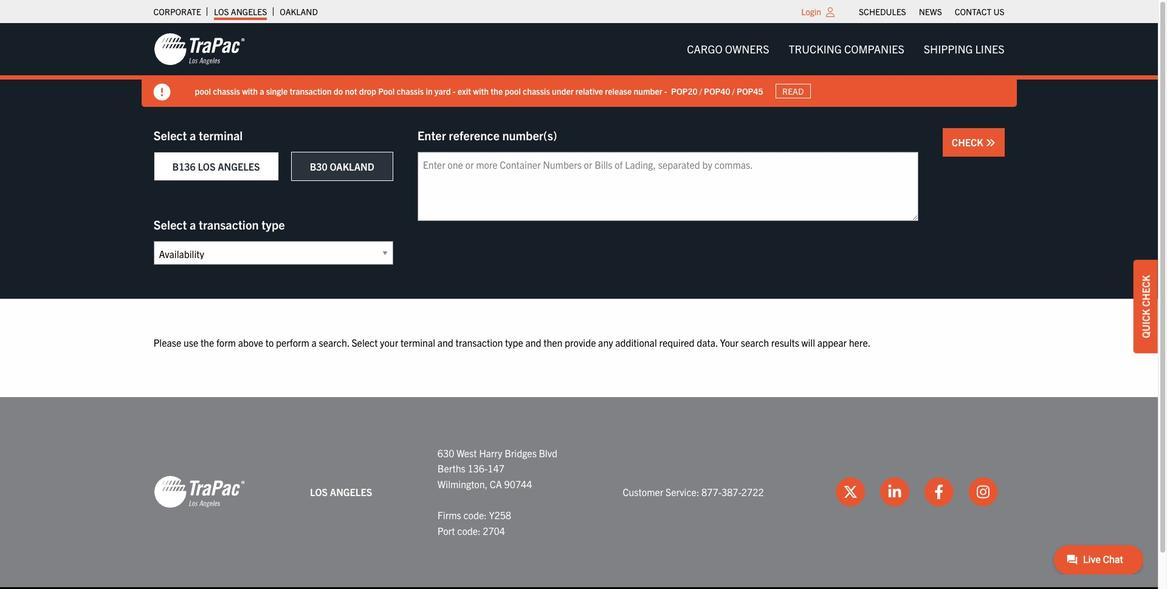 Task type: describe. For each thing, give the bounding box(es) containing it.
required
[[660, 337, 695, 349]]

companies
[[845, 42, 905, 56]]

ca
[[490, 479, 502, 491]]

single
[[266, 86, 288, 96]]

light image
[[827, 7, 835, 17]]

1 vertical spatial los
[[198, 161, 216, 173]]

your
[[720, 337, 739, 349]]

shipping
[[924, 42, 973, 56]]

port
[[438, 525, 455, 537]]

your
[[380, 337, 398, 349]]

login link
[[802, 6, 822, 17]]

read
[[783, 86, 804, 97]]

877-
[[702, 486, 722, 498]]

y258
[[489, 510, 511, 522]]

2 - from the left
[[665, 86, 668, 96]]

1 vertical spatial the
[[201, 337, 214, 349]]

select for select a transaction type
[[154, 217, 187, 232]]

136-
[[468, 463, 488, 475]]

check inside button
[[952, 136, 986, 148]]

1 / from the left
[[700, 86, 702, 96]]

1 chassis from the left
[[213, 86, 240, 96]]

berths
[[438, 463, 466, 475]]

in
[[426, 86, 433, 96]]

owners
[[725, 42, 770, 56]]

2 pool from the left
[[505, 86, 521, 96]]

0 horizontal spatial type
[[262, 217, 285, 232]]

pop20
[[671, 86, 698, 96]]

to
[[266, 337, 274, 349]]

enter
[[418, 128, 446, 143]]

schedules link
[[859, 3, 907, 20]]

blvd
[[539, 447, 558, 460]]

please use the form above to perform a search. select your terminal and transaction type and then provide any additional required data. your search results will appear here.
[[154, 337, 871, 349]]

Enter reference number(s) text field
[[418, 152, 919, 221]]

trucking companies link
[[779, 37, 915, 62]]

firms
[[438, 510, 461, 522]]

2 with from the left
[[473, 86, 489, 96]]

corporate
[[154, 6, 201, 17]]

do
[[334, 86, 343, 96]]

any
[[599, 337, 613, 349]]

exit
[[458, 86, 471, 96]]

release
[[605, 86, 632, 96]]

search
[[741, 337, 769, 349]]

630 west harry bridges blvd berths 136-147 wilmington, ca 90744
[[438, 447, 558, 491]]

harry
[[479, 447, 503, 460]]

solid image inside banner
[[154, 84, 171, 101]]

number
[[634, 86, 663, 96]]

0 horizontal spatial oakland
[[280, 6, 318, 17]]

read link
[[776, 84, 811, 99]]

select a terminal
[[154, 128, 243, 143]]

login
[[802, 6, 822, 17]]

quick
[[1140, 309, 1152, 339]]

additional
[[616, 337, 657, 349]]

2 vertical spatial los
[[310, 486, 328, 498]]

number(s)
[[503, 128, 558, 143]]

pop40
[[704, 86, 731, 96]]

b30 oakland
[[310, 161, 374, 173]]

1 horizontal spatial los angeles
[[310, 486, 372, 498]]

drop
[[359, 86, 376, 96]]

above
[[238, 337, 263, 349]]

cargo owners
[[687, 42, 770, 56]]

form
[[216, 337, 236, 349]]

yard
[[435, 86, 451, 96]]

perform
[[276, 337, 309, 349]]

0 vertical spatial los
[[214, 6, 229, 17]]

news
[[919, 6, 943, 17]]

under
[[552, 86, 574, 96]]

2 horizontal spatial transaction
[[456, 337, 503, 349]]

reference
[[449, 128, 500, 143]]

appear
[[818, 337, 847, 349]]

387-
[[722, 486, 742, 498]]

provide
[[565, 337, 596, 349]]

630
[[438, 447, 455, 460]]

b30
[[310, 161, 328, 173]]

quick check link
[[1134, 260, 1159, 354]]

pop45
[[737, 86, 764, 96]]

0 vertical spatial code:
[[464, 510, 487, 522]]

contact
[[955, 6, 992, 17]]

select a transaction type
[[154, 217, 285, 232]]

0 vertical spatial los angeles
[[214, 6, 267, 17]]

0 horizontal spatial terminal
[[199, 128, 243, 143]]

1 with from the left
[[242, 86, 258, 96]]

contact us
[[955, 6, 1005, 17]]

pool chassis with a single transaction  do not drop pool chassis in yard -  exit with the pool chassis under relative release number -  pop20 / pop40 / pop45
[[195, 86, 764, 96]]

2 and from the left
[[526, 337, 542, 349]]

corporate link
[[154, 3, 201, 20]]

menu bar containing schedules
[[853, 3, 1011, 20]]

cargo
[[687, 42, 723, 56]]

firms code:  y258 port code:  2704
[[438, 510, 511, 537]]

1 los angeles image from the top
[[154, 32, 245, 66]]

0 vertical spatial angeles
[[231, 6, 267, 17]]

customer service: 877-387-2722
[[623, 486, 764, 498]]



Task type: vqa. For each thing, say whether or not it's contained in the screenshot.
15
no



Task type: locate. For each thing, give the bounding box(es) containing it.
1 horizontal spatial type
[[505, 337, 524, 349]]

then
[[544, 337, 563, 349]]

1 vertical spatial code:
[[457, 525, 481, 537]]

3 chassis from the left
[[523, 86, 550, 96]]

1 - from the left
[[453, 86, 456, 96]]

1 and from the left
[[438, 337, 454, 349]]

with
[[242, 86, 258, 96], [473, 86, 489, 96]]

a down b136
[[190, 217, 196, 232]]

pool up number(s)
[[505, 86, 521, 96]]

1 horizontal spatial /
[[733, 86, 735, 96]]

code:
[[464, 510, 487, 522], [457, 525, 481, 537]]

1 vertical spatial terminal
[[401, 337, 435, 349]]

pool
[[378, 86, 395, 96]]

quick check
[[1140, 276, 1152, 339]]

code: right port
[[457, 525, 481, 537]]

results
[[772, 337, 800, 349]]

a left "search."
[[312, 337, 317, 349]]

1 horizontal spatial check
[[1140, 276, 1152, 307]]

select
[[154, 128, 187, 143], [154, 217, 187, 232], [352, 337, 378, 349]]

a up b136
[[190, 128, 196, 143]]

solid image
[[154, 84, 171, 101], [986, 138, 996, 148]]

pool
[[195, 86, 211, 96], [505, 86, 521, 96]]

chassis left under
[[523, 86, 550, 96]]

menu bar up the shipping
[[853, 3, 1011, 20]]

not
[[345, 86, 357, 96]]

2704
[[483, 525, 505, 537]]

west
[[457, 447, 477, 460]]

a
[[260, 86, 264, 96], [190, 128, 196, 143], [190, 217, 196, 232], [312, 337, 317, 349]]

enter reference number(s)
[[418, 128, 558, 143]]

0 horizontal spatial with
[[242, 86, 258, 96]]

1 vertical spatial type
[[505, 337, 524, 349]]

0 horizontal spatial check
[[952, 136, 986, 148]]

with left single
[[242, 86, 258, 96]]

1 vertical spatial solid image
[[986, 138, 996, 148]]

/ left pop45
[[733, 86, 735, 96]]

2 horizontal spatial chassis
[[523, 86, 550, 96]]

lines
[[976, 42, 1005, 56]]

0 horizontal spatial los angeles
[[214, 6, 267, 17]]

2 los angeles image from the top
[[154, 476, 245, 510]]

select left your
[[352, 337, 378, 349]]

0 vertical spatial solid image
[[154, 84, 171, 101]]

the inside banner
[[491, 86, 503, 96]]

pool up select a terminal
[[195, 86, 211, 96]]

relative
[[576, 86, 603, 96]]

select up b136
[[154, 128, 187, 143]]

b136
[[172, 161, 196, 173]]

0 horizontal spatial pool
[[195, 86, 211, 96]]

and right your
[[438, 337, 454, 349]]

chassis left 'in'
[[397, 86, 424, 96]]

0 vertical spatial check
[[952, 136, 986, 148]]

a inside banner
[[260, 86, 264, 96]]

terminal right your
[[401, 337, 435, 349]]

customer
[[623, 486, 664, 498]]

and
[[438, 337, 454, 349], [526, 337, 542, 349]]

here.
[[849, 337, 871, 349]]

2 vertical spatial select
[[352, 337, 378, 349]]

footer
[[0, 398, 1159, 590]]

1 pool from the left
[[195, 86, 211, 96]]

schedules
[[859, 6, 907, 17]]

1 vertical spatial select
[[154, 217, 187, 232]]

oakland right los angeles link
[[280, 6, 318, 17]]

news link
[[919, 3, 943, 20]]

code: up 2704 at the bottom
[[464, 510, 487, 522]]

banner
[[0, 23, 1168, 107]]

trucking
[[789, 42, 842, 56]]

1 horizontal spatial and
[[526, 337, 542, 349]]

1 horizontal spatial transaction
[[290, 86, 332, 96]]

oakland link
[[280, 3, 318, 20]]

service:
[[666, 486, 700, 498]]

1 vertical spatial transaction
[[199, 217, 259, 232]]

2722
[[742, 486, 764, 498]]

0 vertical spatial oakland
[[280, 6, 318, 17]]

- left exit
[[453, 86, 456, 96]]

will
[[802, 337, 816, 349]]

1 vertical spatial los angeles
[[310, 486, 372, 498]]

1 horizontal spatial -
[[665, 86, 668, 96]]

menu bar inside banner
[[678, 37, 1015, 62]]

1 horizontal spatial pool
[[505, 86, 521, 96]]

0 horizontal spatial the
[[201, 337, 214, 349]]

menu bar containing cargo owners
[[678, 37, 1015, 62]]

solid image inside check button
[[986, 138, 996, 148]]

footer containing 630 west harry bridges blvd
[[0, 398, 1159, 590]]

select down b136
[[154, 217, 187, 232]]

transaction inside banner
[[290, 86, 332, 96]]

b136 los angeles
[[172, 161, 260, 173]]

0 vertical spatial menu bar
[[853, 3, 1011, 20]]

a left single
[[260, 86, 264, 96]]

shipping lines link
[[915, 37, 1015, 62]]

1 horizontal spatial chassis
[[397, 86, 424, 96]]

and left then
[[526, 337, 542, 349]]

1 horizontal spatial terminal
[[401, 337, 435, 349]]

terminal
[[199, 128, 243, 143], [401, 337, 435, 349]]

terminal up b136 los angeles
[[199, 128, 243, 143]]

los
[[214, 6, 229, 17], [198, 161, 216, 173], [310, 486, 328, 498]]

0 horizontal spatial /
[[700, 86, 702, 96]]

1 horizontal spatial with
[[473, 86, 489, 96]]

0 vertical spatial terminal
[[199, 128, 243, 143]]

with right exit
[[473, 86, 489, 96]]

type
[[262, 217, 285, 232], [505, 337, 524, 349]]

the right exit
[[491, 86, 503, 96]]

1 vertical spatial oakland
[[330, 161, 374, 173]]

shipping lines
[[924, 42, 1005, 56]]

0 horizontal spatial solid image
[[154, 84, 171, 101]]

search.
[[319, 337, 350, 349]]

check button
[[943, 128, 1005, 157]]

1 horizontal spatial the
[[491, 86, 503, 96]]

- right number
[[665, 86, 668, 96]]

check
[[952, 136, 986, 148], [1140, 276, 1152, 307]]

data.
[[697, 337, 718, 349]]

0 vertical spatial transaction
[[290, 86, 332, 96]]

0 vertical spatial los angeles image
[[154, 32, 245, 66]]

oakland right b30
[[330, 161, 374, 173]]

los angeles link
[[214, 3, 267, 20]]

the right use
[[201, 337, 214, 349]]

0 horizontal spatial and
[[438, 337, 454, 349]]

wilmington,
[[438, 479, 488, 491]]

us
[[994, 6, 1005, 17]]

-
[[453, 86, 456, 96], [665, 86, 668, 96]]

0 vertical spatial type
[[262, 217, 285, 232]]

1 horizontal spatial solid image
[[986, 138, 996, 148]]

menu bar
[[853, 3, 1011, 20], [678, 37, 1015, 62]]

0 horizontal spatial chassis
[[213, 86, 240, 96]]

2 / from the left
[[733, 86, 735, 96]]

oakland
[[280, 6, 318, 17], [330, 161, 374, 173]]

2 vertical spatial angeles
[[330, 486, 372, 498]]

0 vertical spatial the
[[491, 86, 503, 96]]

0 vertical spatial select
[[154, 128, 187, 143]]

chassis left single
[[213, 86, 240, 96]]

please
[[154, 337, 181, 349]]

menu bar down light icon on the top right of page
[[678, 37, 1015, 62]]

2 vertical spatial transaction
[[456, 337, 503, 349]]

chassis
[[213, 86, 240, 96], [397, 86, 424, 96], [523, 86, 550, 96]]

1 horizontal spatial oakland
[[330, 161, 374, 173]]

use
[[184, 337, 198, 349]]

los angeles image
[[154, 32, 245, 66], [154, 476, 245, 510]]

1 vertical spatial check
[[1140, 276, 1152, 307]]

147
[[488, 463, 505, 475]]

2 chassis from the left
[[397, 86, 424, 96]]

1 vertical spatial angeles
[[218, 161, 260, 173]]

/ left pop40
[[700, 86, 702, 96]]

0 horizontal spatial transaction
[[199, 217, 259, 232]]

contact us link
[[955, 3, 1005, 20]]

bridges
[[505, 447, 537, 460]]

banner containing cargo owners
[[0, 23, 1168, 107]]

1 vertical spatial menu bar
[[678, 37, 1015, 62]]

1 vertical spatial los angeles image
[[154, 476, 245, 510]]

select for select a terminal
[[154, 128, 187, 143]]

0 horizontal spatial -
[[453, 86, 456, 96]]

trucking companies
[[789, 42, 905, 56]]

cargo owners link
[[678, 37, 779, 62]]



